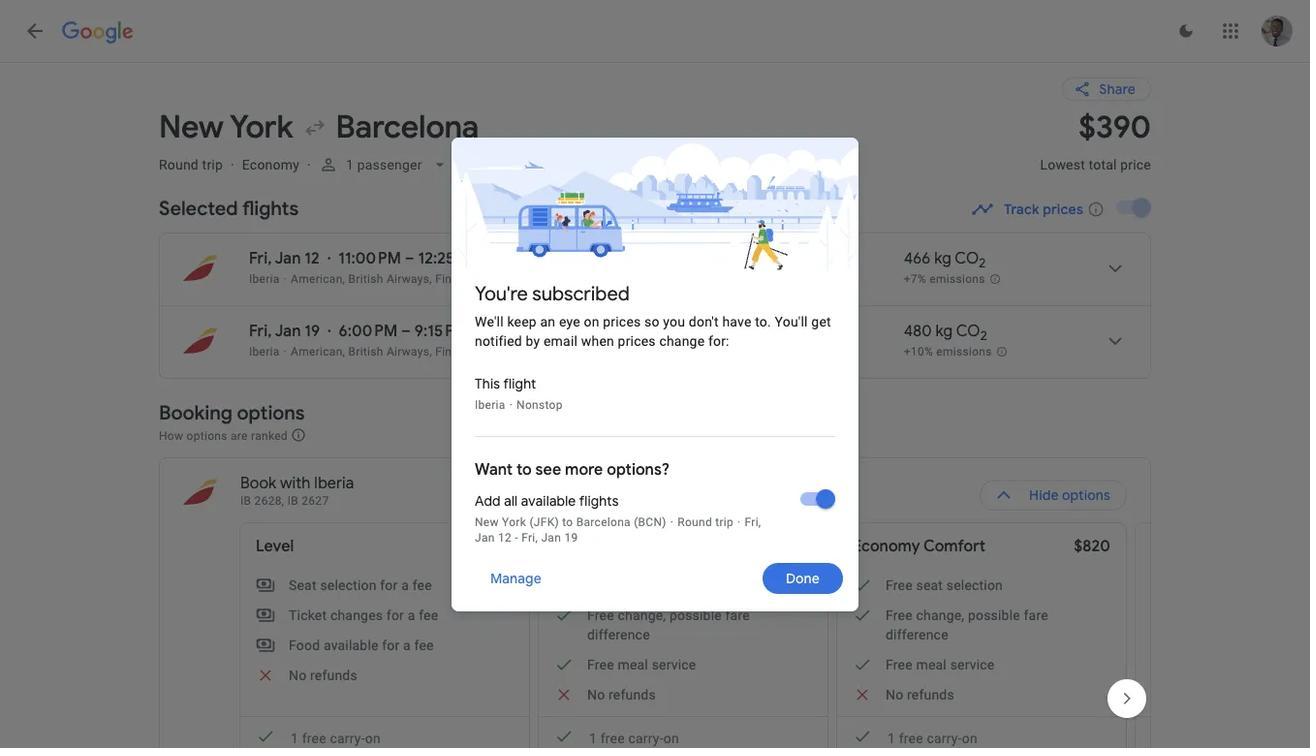 Task type: locate. For each thing, give the bounding box(es) containing it.
to right "(jfk)"
[[563, 515, 573, 529]]

round up selected
[[159, 157, 199, 173]]

0 vertical spatial spain
[[636, 272, 667, 286]]

change, down the optimal
[[618, 608, 666, 623]]

 image
[[231, 157, 234, 173], [307, 157, 311, 173], [328, 249, 331, 269], [284, 272, 287, 286], [477, 272, 480, 286], [284, 345, 287, 359], [477, 345, 480, 359], [510, 398, 513, 412], [671, 515, 674, 529]]

1 vertical spatial level
[[605, 345, 633, 359]]

1 free carry-on for economy comfort
[[888, 731, 978, 747]]

co for 466 kg co
[[955, 249, 980, 269]]

1 horizontal spatial possible
[[968, 608, 1021, 623]]

0 horizontal spatial free meal service
[[588, 657, 697, 673]]

0 vertical spatial min
[[589, 249, 615, 269]]

kg inside '480 kg co 2'
[[936, 322, 953, 341]]

1 horizontal spatial round
[[678, 515, 713, 529]]

0 vertical spatial british
[[349, 272, 384, 286]]

a for seat selection for a fee
[[402, 578, 409, 593]]

prices down so
[[618, 333, 656, 349]]

options
[[237, 401, 305, 426], [187, 429, 228, 443], [1063, 487, 1111, 504]]

selection down comfort at the right bottom of page
[[947, 578, 1003, 593]]

2 horizontal spatial 1 free carry-on
[[888, 731, 978, 747]]

1 vertical spatial york
[[502, 515, 527, 529]]

new york (jfk) to barcelona (bcn)
[[475, 515, 667, 529]]

kg up +7% emissions
[[935, 249, 952, 269]]

for for ticket changes for a fee
[[387, 608, 404, 623]]

12 left 11:00 pm
[[305, 249, 320, 269]]

york up selected flights
[[230, 108, 293, 147]]

fee up the ticket changes for a fee
[[413, 578, 432, 593]]

1 vertical spatial new
[[475, 515, 499, 529]]

economy for economy comfort
[[853, 537, 921, 556]]

12
[[305, 249, 320, 269], [498, 531, 512, 544]]

a
[[402, 578, 409, 593], [408, 608, 415, 623], [403, 638, 411, 653]]

carry-
[[330, 731, 365, 747], [629, 731, 664, 747], [927, 731, 962, 747]]

1 vertical spatial $390
[[477, 537, 514, 556]]

– inside "7 hr 25 min jfk – bcn"
[[558, 272, 566, 286]]

0 vertical spatial operated by iberia for level spain
[[484, 272, 667, 286]]

spain down total duration 7 hr 25 min. element
[[636, 272, 667, 286]]

0 vertical spatial barcelona
[[336, 108, 479, 147]]

refunds for level
[[310, 668, 358, 683]]

american, down fri, jan 19
[[291, 345, 345, 359]]

options inside dropdown button
[[1063, 487, 1111, 504]]

1 1 free carry-on from the left
[[291, 731, 381, 747]]

Flight numbers IB 2628, IB 2627 text field
[[240, 494, 329, 508]]

12 inside fri, jan 12 - fri, jan 19
[[498, 531, 512, 544]]

refunds
[[310, 668, 358, 683], [609, 687, 656, 703], [907, 687, 955, 703]]

fri,
[[249, 249, 272, 269], [249, 322, 272, 341], [745, 515, 762, 529], [522, 531, 538, 544]]

0 horizontal spatial economy
[[242, 157, 300, 173]]

finnair down arrival time: 9:15 pm. text field
[[435, 345, 473, 359]]

2 vertical spatial options
[[1063, 487, 1111, 504]]

available
[[521, 492, 576, 509], [324, 638, 379, 653]]

1 horizontal spatial free
[[601, 731, 625, 747]]

american, british airways, finnair for fri, jan 19
[[291, 345, 473, 359]]

0 horizontal spatial 12
[[305, 249, 320, 269]]

1 horizontal spatial service
[[951, 657, 995, 673]]

total duration 7 hr 25 min. element
[[537, 249, 716, 271]]

barcelona up passenger at the left of page
[[336, 108, 479, 147]]

get
[[812, 314, 832, 329]]

2 fare from the left
[[1024, 608, 1049, 623]]

fri, jan 12
[[249, 249, 320, 269]]

flights down more
[[579, 492, 619, 509]]

2 horizontal spatial options
[[1063, 487, 1111, 504]]

booking
[[159, 401, 233, 426]]

prices left so
[[603, 314, 641, 329]]

1 horizontal spatial york
[[502, 515, 527, 529]]

york for new york (jfk) to barcelona (bcn)
[[502, 515, 527, 529]]

 image left the '1 passenger'
[[307, 157, 311, 173]]

min right 25
[[589, 249, 615, 269]]

2 service from the left
[[951, 657, 995, 673]]

1 free from the left
[[302, 731, 327, 747]]

19 inside fri, jan 12 - fri, jan 19
[[565, 531, 578, 544]]

2 nonstop flight. element from the top
[[716, 322, 776, 344]]

a for food available for a fee
[[403, 638, 411, 653]]

1 operated from the top
[[484, 272, 533, 286]]

 image down new york at the top
[[231, 157, 234, 173]]

1 selection from the left
[[320, 578, 377, 593]]

free change, possible fare difference down the optimal
[[588, 608, 750, 643]]

2 british from the top
[[349, 345, 384, 359]]

iberia up 2627
[[314, 474, 354, 493]]

airways, down 11:00 pm – 12:25 pm
[[387, 272, 432, 286]]

level down "total duration 9 hr 15 min." element
[[605, 345, 633, 359]]

hide options button
[[980, 480, 1128, 511]]

operated by iberia for level spain down 25
[[484, 272, 667, 286]]

1 american, british airways, finnair from the top
[[291, 272, 473, 286]]

difference
[[588, 627, 650, 643], [886, 627, 949, 643]]

email
[[544, 333, 578, 349]]

0 vertical spatial round trip
[[159, 157, 223, 173]]

ib down with
[[288, 494, 299, 508]]

0 vertical spatial nonstop flight. element
[[716, 249, 776, 271]]

keep
[[507, 314, 537, 329]]

options down booking on the bottom left of the page
[[187, 429, 228, 443]]

0 horizontal spatial trip
[[202, 157, 223, 173]]

2 1 free carry-on from the left
[[589, 731, 679, 747]]

service
[[652, 657, 697, 673], [951, 657, 995, 673]]

bcn down 25
[[566, 272, 590, 286]]

2 difference from the left
[[886, 627, 949, 643]]

1 change, from the left
[[618, 608, 666, 623]]

1 horizontal spatial economy
[[555, 537, 622, 556]]

go back image
[[23, 19, 47, 43]]

2 possible from the left
[[968, 608, 1021, 623]]

fee
[[413, 578, 432, 593], [419, 608, 438, 623], [415, 638, 434, 653]]

operated for 9
[[484, 345, 533, 359]]

0 horizontal spatial round
[[159, 157, 199, 173]]

+10%
[[904, 345, 934, 359]]

1 free carry-on
[[291, 731, 381, 747], [589, 731, 679, 747], [888, 731, 978, 747]]

1 spain from the top
[[636, 272, 667, 286]]

iberia
[[249, 272, 280, 286], [552, 272, 583, 286], [249, 345, 280, 359], [552, 345, 583, 359], [475, 398, 506, 412], [314, 474, 354, 493]]

operated for 7
[[484, 272, 533, 286]]

to left see
[[517, 460, 532, 479]]

nonstop flight. element
[[716, 249, 776, 271], [716, 322, 776, 344]]

you're subscribed we'll keep an eye on prices so you don't have to. you'll get notified by email when prices change for:
[[475, 282, 832, 349]]

 image down this flight
[[510, 398, 513, 412]]

New York to Barcelona and back text field
[[159, 108, 1017, 147]]

operated
[[484, 272, 533, 286], [484, 345, 533, 359]]

co up +10% emissions
[[957, 322, 981, 341]]

$820
[[1075, 537, 1111, 556]]

available up "(jfk)"
[[521, 492, 576, 509]]

1 vertical spatial to
[[563, 515, 573, 529]]

a for ticket changes for a fee
[[408, 608, 415, 623]]

2 free change, possible fare difference from the left
[[886, 608, 1049, 643]]

0 horizontal spatial fare
[[726, 608, 750, 623]]

0 vertical spatial american,
[[291, 272, 345, 286]]

1 british from the top
[[349, 272, 384, 286]]

kg
[[935, 249, 952, 269], [936, 322, 953, 341]]

how
[[159, 429, 184, 443]]

spain
[[636, 272, 667, 286], [636, 345, 667, 359]]

2 inside '480 kg co 2'
[[981, 328, 988, 344]]

barcelona up economy optimal
[[577, 515, 631, 529]]

1 american, from the top
[[291, 272, 345, 286]]

york up '-'
[[502, 515, 527, 529]]

no for economy comfort
[[886, 687, 904, 703]]

0 horizontal spatial meal
[[618, 657, 649, 673]]

level down 2628,
[[256, 537, 294, 556]]

0 vertical spatial kg
[[935, 249, 952, 269]]

new
[[159, 108, 224, 147], [475, 515, 499, 529]]

2 free meal service from the left
[[886, 657, 995, 673]]

on
[[584, 314, 600, 329], [365, 731, 381, 747], [664, 731, 679, 747], [962, 731, 978, 747]]

jfk inside 9 hr 15 min bcn – jfk
[[569, 345, 590, 359]]

0 horizontal spatial options
[[187, 429, 228, 443]]

finnair
[[435, 272, 473, 286], [435, 345, 473, 359]]

hr inside 9 hr 15 min bcn – jfk
[[550, 322, 565, 341]]

1 horizontal spatial 12
[[498, 531, 512, 544]]

1 operated by iberia for level spain from the top
[[484, 272, 667, 286]]

1 horizontal spatial jfk
[[569, 345, 590, 359]]

0 horizontal spatial no
[[289, 668, 307, 683]]

1 free meal service from the left
[[588, 657, 697, 673]]

carry- for level
[[330, 731, 365, 747]]

3 1 free carry-on from the left
[[888, 731, 978, 747]]

2 up +10% emissions
[[981, 328, 988, 344]]

 image right '(bcn)'
[[671, 515, 674, 529]]

emissions down 466 kg co 2
[[930, 273, 986, 286]]

iberia down fri, jan 12
[[249, 272, 280, 286]]

for down the ticket changes for a fee
[[382, 638, 400, 653]]

1 horizontal spatial meal
[[917, 657, 947, 673]]

when
[[581, 333, 615, 349]]

hr inside "7 hr 25 min jfk – bcn"
[[549, 249, 564, 269]]

1 vertical spatial american,
[[291, 345, 345, 359]]

airways, down 6:00 pm – 9:15 pm
[[387, 345, 432, 359]]

0 vertical spatial available
[[521, 492, 576, 509]]

bcn inside 9 hr 15 min bcn – jfk
[[537, 345, 561, 359]]

0 horizontal spatial new
[[159, 108, 224, 147]]

1 inside popup button
[[346, 157, 354, 173]]

list
[[160, 234, 1151, 378]]

1 horizontal spatial selection
[[947, 578, 1003, 593]]

flights
[[242, 197, 299, 221], [579, 492, 619, 509]]

1 horizontal spatial carry-
[[629, 731, 664, 747]]

trip down new york at the top
[[202, 157, 223, 173]]

0 horizontal spatial ib
[[240, 494, 251, 508]]

free change, possible fare difference down free seat selection
[[886, 608, 1049, 643]]

0 vertical spatial york
[[230, 108, 293, 147]]

0 vertical spatial operated
[[484, 272, 533, 286]]

0 horizontal spatial jfk
[[537, 272, 558, 286]]

co inside '480 kg co 2'
[[957, 322, 981, 341]]

– left '12:25 pm'
[[405, 249, 415, 269]]

min inside 9 hr 15 min bcn – jfk
[[587, 322, 613, 341]]

by inside you're subscribed we'll keep an eye on prices so you don't have to. you'll get notified by email when prices change for:
[[526, 333, 540, 349]]

options?
[[607, 460, 670, 479]]

466
[[904, 249, 931, 269]]

so
[[645, 314, 660, 329]]

– up eye
[[558, 272, 566, 286]]

ticket changes for a fee
[[289, 608, 438, 623]]

economy up 'seat'
[[853, 537, 921, 556]]

co inside 466 kg co 2
[[955, 249, 980, 269]]

1 horizontal spatial available
[[521, 492, 576, 509]]

2 american, british airways, finnair from the top
[[291, 345, 473, 359]]

no refunds
[[289, 668, 358, 683], [588, 687, 656, 703], [886, 687, 955, 703]]

fri, jan 12 - fri, jan 19
[[475, 515, 762, 544]]

operated up keep
[[484, 272, 533, 286]]

a right changes
[[408, 608, 415, 623]]

0 vertical spatial fee
[[413, 578, 432, 593]]

1 vertical spatial trip
[[716, 515, 734, 529]]

american, british airways, finnair down 11:00 pm
[[291, 272, 473, 286]]

2 horizontal spatial economy
[[853, 537, 921, 556]]

kg up +10% emissions
[[936, 322, 953, 341]]

round trip up selected
[[159, 157, 223, 173]]

hr
[[549, 249, 564, 269], [550, 322, 565, 341]]

min right 15
[[587, 322, 613, 341]]

emissions for 466 kg co
[[930, 273, 986, 286]]

2 horizontal spatial refunds
[[907, 687, 955, 703]]

1 vertical spatial co
[[957, 322, 981, 341]]

kg for 480
[[936, 322, 953, 341]]

economy down the new york (jfk) to barcelona (bcn)
[[555, 537, 622, 556]]

york
[[230, 108, 293, 147], [502, 515, 527, 529]]

finnair for 7 hr 25 min
[[435, 272, 473, 286]]

2 vertical spatial fee
[[415, 638, 434, 653]]

2 finnair from the top
[[435, 345, 473, 359]]

list containing fri, jan 12
[[160, 234, 1151, 378]]

19 down the new york (jfk) to barcelona (bcn)
[[565, 531, 578, 544]]

Departure time: 11:00 PM. text field
[[339, 249, 401, 269]]

0 vertical spatial 2
[[980, 255, 986, 272]]

american, british airways, finnair
[[291, 272, 473, 286], [291, 345, 473, 359]]

0 horizontal spatial $390
[[477, 537, 514, 556]]

flights up fri, jan 12
[[242, 197, 299, 221]]

1 horizontal spatial fare
[[1024, 608, 1049, 623]]

level for 9 hr 15 min
[[605, 345, 633, 359]]

1 vertical spatial flights
[[579, 492, 619, 509]]

by down 9
[[537, 345, 549, 359]]

british down departure time: 6:00 pm. text box
[[349, 345, 384, 359]]

co
[[955, 249, 980, 269], [957, 322, 981, 341]]

change,
[[618, 608, 666, 623], [917, 608, 965, 623]]

1 ib from the left
[[240, 494, 251, 508]]

a up the ticket changes for a fee
[[402, 578, 409, 593]]

0 horizontal spatial possible
[[670, 608, 722, 623]]

2 inside 466 kg co 2
[[980, 255, 986, 272]]

for up the ticket changes for a fee
[[380, 578, 398, 593]]

1 possible from the left
[[670, 608, 722, 623]]

2 spain from the top
[[636, 345, 667, 359]]

jan left '-'
[[475, 531, 495, 544]]

0 horizontal spatial york
[[230, 108, 293, 147]]

12 for fri, jan 12
[[305, 249, 320, 269]]

don't
[[689, 314, 719, 329]]

new for new york
[[159, 108, 224, 147]]

co up +7% emissions
[[955, 249, 980, 269]]

new york
[[159, 108, 293, 147]]

min for 7 hr 25 min
[[589, 249, 615, 269]]

learn more about booking options image
[[291, 428, 307, 443]]

emissions
[[930, 273, 986, 286], [937, 345, 993, 359]]

1 vertical spatial available
[[324, 638, 379, 653]]

–
[[405, 249, 415, 269], [558, 272, 566, 286], [401, 322, 411, 341], [561, 345, 569, 359]]

2 airways, from the top
[[387, 345, 432, 359]]

jan up fri, jan 19
[[275, 249, 301, 269]]

selection up changes
[[320, 578, 377, 593]]

min inside "7 hr 25 min jfk – bcn"
[[589, 249, 615, 269]]

iberia down fri, jan 19
[[249, 345, 280, 359]]

3 free from the left
[[899, 731, 924, 747]]

1 horizontal spatial $390
[[1079, 108, 1152, 147]]

main content
[[159, 62, 1311, 748]]

for right changes
[[387, 608, 404, 623]]

2 american, from the top
[[291, 345, 345, 359]]

1 nonstop flight. element from the top
[[716, 249, 776, 271]]

1 horizontal spatial no refunds
[[588, 687, 656, 703]]

operated by iberia for level spain
[[484, 272, 667, 286], [484, 345, 667, 359]]

1 vertical spatial barcelona
[[577, 515, 631, 529]]

0 vertical spatial a
[[402, 578, 409, 593]]

2 up +7% emissions
[[980, 255, 986, 272]]

0 horizontal spatial free
[[302, 731, 327, 747]]

2 operated by iberia for level spain from the top
[[484, 345, 667, 359]]

british down departing flight on friday, january 12. leaves john f. kennedy international airport at 11:00 pm on friday, january 12 and arrives at josep tarradellas barcelona-el prat airport at 12:25 pm on saturday, january 13. element
[[349, 272, 384, 286]]

jfk down 15
[[569, 345, 590, 359]]

1 vertical spatial kg
[[936, 322, 953, 341]]

emissions down '480 kg co 2'
[[937, 345, 993, 359]]

american, british airways, finnair for fri, jan 12
[[291, 272, 473, 286]]

possible
[[670, 608, 722, 623], [968, 608, 1021, 623]]

1 vertical spatial fee
[[419, 608, 438, 623]]

kg inside 466 kg co 2
[[935, 249, 952, 269]]

prices left learn more about tracked prices icon
[[1043, 201, 1084, 218]]

0 horizontal spatial round trip
[[159, 157, 223, 173]]

hr for 7
[[549, 249, 564, 269]]

fee for food available for a fee
[[415, 638, 434, 653]]

None text field
[[1041, 108, 1152, 190]]

free meal service
[[588, 657, 697, 673], [886, 657, 995, 673]]

possible down the optimal
[[670, 608, 722, 623]]

Arrival time: 12:25 PM on  Saturday, January 13. text field
[[418, 249, 489, 269]]

emissions for 480 kg co
[[937, 345, 993, 359]]

spain for 9 hr 15 min
[[636, 345, 667, 359]]

jan down fri, jan 12
[[275, 322, 301, 341]]

fare
[[726, 608, 750, 623], [1024, 608, 1049, 623]]

1 passenger button
[[311, 147, 457, 182]]

spain for 7 hr 25 min
[[636, 272, 667, 286]]

1 free change, possible fare difference from the left
[[588, 608, 750, 643]]

available down changes
[[324, 638, 379, 653]]

jan
[[275, 249, 301, 269], [275, 322, 301, 341], [475, 531, 495, 544], [541, 531, 561, 544]]

0 vertical spatial $390
[[1079, 108, 1152, 147]]

0 vertical spatial new
[[159, 108, 224, 147]]

hr right 7
[[549, 249, 564, 269]]

all
[[504, 492, 518, 509]]

no
[[289, 668, 307, 683], [588, 687, 605, 703], [886, 687, 904, 703]]

operated up this flight
[[484, 345, 533, 359]]

iberia inside book with iberia ib 2628, ib 2627
[[314, 474, 354, 493]]

1 vertical spatial 19
[[565, 531, 578, 544]]

economy for economy
[[242, 157, 300, 173]]

1 airways, from the top
[[387, 272, 432, 286]]

1 horizontal spatial bcn
[[566, 272, 590, 286]]

1 vertical spatial a
[[408, 608, 415, 623]]

return flight on friday, january 19. leaves josep tarradellas barcelona-el prat airport at 6:00 pm on friday, january 19 and arrives at john f. kennedy international airport at 9:15 pm on friday, january 19. element
[[249, 322, 468, 341]]

fee down the ticket changes for a fee
[[415, 638, 434, 653]]

jan for fri, jan 19
[[275, 322, 301, 341]]

are
[[231, 429, 248, 443]]

finnair down 'arrival time: 12:25 pm on  saturday, january 13.' text field
[[435, 272, 473, 286]]

list inside main content
[[160, 234, 1151, 378]]

$390 inside $390 lowest total price
[[1079, 108, 1152, 147]]

level down total duration 7 hr 25 min. element
[[605, 272, 633, 286]]

min
[[589, 249, 615, 269], [587, 322, 613, 341]]

$390 left '-'
[[477, 537, 514, 556]]

new down add
[[475, 515, 499, 529]]

1 horizontal spatial flights
[[579, 492, 619, 509]]

15
[[568, 322, 583, 341]]

19
[[305, 322, 320, 341], [565, 531, 578, 544]]

british for fri, jan 12
[[349, 272, 384, 286]]

an
[[541, 314, 556, 329]]

1 vertical spatial operated
[[484, 345, 533, 359]]

0 horizontal spatial no refunds
[[289, 668, 358, 683]]

fee right changes
[[419, 608, 438, 623]]

2 horizontal spatial carry-
[[927, 731, 962, 747]]

2 carry- from the left
[[629, 731, 664, 747]]

add
[[475, 492, 501, 509]]

seat
[[917, 578, 943, 593]]

0 vertical spatial options
[[237, 401, 305, 426]]

19 left departure time: 6:00 pm. text box
[[305, 322, 320, 341]]

0 vertical spatial bcn
[[566, 272, 590, 286]]

390 us dollars element
[[1079, 108, 1152, 147]]

min for 9 hr 15 min
[[587, 322, 613, 341]]

1 vertical spatial emissions
[[937, 345, 993, 359]]

0 horizontal spatial carry-
[[330, 731, 365, 747]]

1 vertical spatial british
[[349, 345, 384, 359]]

hr right 9
[[550, 322, 565, 341]]

0 vertical spatial american, british airways, finnair
[[291, 272, 473, 286]]

round right '(bcn)'
[[678, 515, 713, 529]]

2
[[980, 255, 986, 272], [981, 328, 988, 344]]

0 horizontal spatial selection
[[320, 578, 377, 593]]

selected
[[159, 197, 238, 221]]

0 vertical spatial jfk
[[537, 272, 558, 286]]

difference down 'seat'
[[886, 627, 949, 643]]

fee for ticket changes for a fee
[[419, 608, 438, 623]]

0 vertical spatial 12
[[305, 249, 320, 269]]

economy for economy optimal
[[555, 537, 622, 556]]

bcn down 9
[[537, 345, 561, 359]]

difference down economy optimal
[[588, 627, 650, 643]]

fri, for fri, jan 12 - fri, jan 19
[[745, 515, 762, 529]]

spain down so
[[636, 345, 667, 359]]

options right hide on the right bottom of page
[[1063, 487, 1111, 504]]

ranked
[[251, 429, 288, 443]]

1 vertical spatial bcn
[[537, 345, 561, 359]]

possible down free seat selection
[[968, 608, 1021, 623]]

economy
[[242, 157, 300, 173], [555, 537, 622, 556], [853, 537, 921, 556]]

trip right '(bcn)'
[[716, 515, 734, 529]]

2 operated from the top
[[484, 345, 533, 359]]

1 finnair from the top
[[435, 272, 473, 286]]

prices
[[1043, 201, 1084, 218], [603, 314, 641, 329], [618, 333, 656, 349]]

3 carry- from the left
[[927, 731, 962, 747]]

2 change, from the left
[[917, 608, 965, 623]]

1 horizontal spatial 19
[[565, 531, 578, 544]]

2 vertical spatial prices
[[618, 333, 656, 349]]

booking options
[[159, 401, 305, 426]]

american, down fri, jan 12
[[291, 272, 345, 286]]

1 horizontal spatial options
[[237, 401, 305, 426]]

1 carry- from the left
[[330, 731, 365, 747]]

2 vertical spatial level
[[256, 537, 294, 556]]

airways,
[[387, 272, 432, 286], [387, 345, 432, 359]]

meal
[[618, 657, 649, 673], [917, 657, 947, 673]]

refunds for economy comfort
[[907, 687, 955, 703]]

1 vertical spatial round trip
[[678, 515, 734, 529]]

change, down free seat selection
[[917, 608, 965, 623]]

economy down new york at the top
[[242, 157, 300, 173]]

1 horizontal spatial 1 free carry-on
[[589, 731, 679, 747]]

by
[[537, 272, 549, 286], [526, 333, 540, 349], [537, 345, 549, 359]]

0 vertical spatial nonstop
[[716, 249, 776, 269]]

0 vertical spatial emissions
[[930, 273, 986, 286]]



Task type: vqa. For each thing, say whether or not it's contained in the screenshot.
Booking
yes



Task type: describe. For each thing, give the bounding box(es) containing it.
2 vertical spatial nonstop
[[517, 398, 563, 412]]

480
[[904, 322, 932, 341]]

food available for a fee
[[289, 638, 434, 653]]

nonstop flight. element for 9 hr 15 min
[[716, 322, 776, 344]]

by for 9
[[537, 345, 549, 359]]

notified
[[475, 333, 522, 349]]

12:25 pm
[[418, 249, 480, 269]]

on inside you're subscribed we'll keep an eye on prices so you don't have to. you'll get notified by email when prices change for:
[[584, 314, 600, 329]]

how options are ranked
[[159, 429, 291, 443]]

changes
[[330, 608, 383, 623]]

flight
[[504, 375, 536, 392]]

lowest
[[1041, 157, 1086, 173]]

1 free carry-on for level
[[291, 731, 381, 747]]

0 vertical spatial to
[[517, 460, 532, 479]]

for right the email
[[586, 345, 602, 359]]

Arrival time: 9:15 PM. text field
[[415, 322, 468, 341]]

done
[[786, 570, 820, 587]]

hr for 9
[[550, 322, 565, 341]]

learn more about booking options element
[[291, 425, 307, 446]]

nonstop flight. element for 7 hr 25 min
[[716, 249, 776, 271]]

eye
[[559, 314, 581, 329]]

iberia down this
[[475, 398, 506, 412]]

2 for 466 kg co
[[980, 255, 986, 272]]

jfk inside "7 hr 25 min jfk – bcn"
[[537, 272, 558, 286]]

total
[[1089, 157, 1117, 173]]

track prices
[[1005, 201, 1084, 218]]

6:00 pm
[[339, 322, 398, 341]]

466 kg co 2
[[904, 249, 986, 272]]

2628,
[[255, 494, 284, 508]]

options for hide
[[1063, 487, 1111, 504]]

options for how
[[187, 429, 228, 443]]

change
[[660, 333, 705, 349]]

trip inside main content
[[202, 157, 223, 173]]

economy optimal
[[555, 537, 684, 556]]

1 service from the left
[[652, 657, 697, 673]]

+7% emissions
[[904, 273, 986, 286]]

seat
[[289, 578, 317, 593]]

level for 7 hr 25 min
[[605, 272, 633, 286]]

kg for 466
[[935, 249, 952, 269]]

2 ib from the left
[[288, 494, 299, 508]]

0 vertical spatial round
[[159, 157, 199, 173]]

carry- for economy comfort
[[927, 731, 962, 747]]

for down total duration 7 hr 25 min. element
[[586, 272, 602, 286]]

optimal
[[625, 537, 684, 556]]

british for fri, jan 19
[[349, 345, 384, 359]]

learn more about tracked prices image
[[1088, 201, 1105, 218]]

1 vertical spatial round
[[678, 515, 713, 529]]

no refunds for level
[[289, 668, 358, 683]]

 image left the 11:00 pm text field
[[328, 249, 331, 269]]

25
[[568, 249, 585, 269]]

you're
[[475, 282, 528, 306]]

finnair for 9 hr 15 min
[[435, 345, 473, 359]]

have
[[723, 314, 752, 329]]

options for booking
[[237, 401, 305, 426]]

1 difference from the left
[[588, 627, 650, 643]]

to.
[[755, 314, 772, 329]]

co for 480 kg co
[[957, 322, 981, 341]]

add all available flights
[[475, 492, 619, 509]]

+10% emissions
[[904, 345, 993, 359]]

operated by iberia for level spain for 15
[[484, 345, 667, 359]]

$390 for $390
[[477, 537, 514, 556]]

 image down we'll
[[477, 345, 480, 359]]

9:15 pm
[[415, 322, 468, 341]]

we'll
[[475, 314, 504, 329]]

 image down 'arrival time: 12:25 pm on  saturday, january 13.' text field
[[477, 272, 480, 286]]

 image down fri, jan 12
[[284, 272, 287, 286]]

passenger
[[357, 157, 422, 173]]

departing flight on friday, january 12. leaves john f. kennedy international airport at 11:00 pm on friday, january 12 and arrives at josep tarradellas barcelona-el prat airport at 12:25 pm on saturday, january 13. element
[[249, 249, 489, 269]]

1 horizontal spatial round trip
[[678, 515, 734, 529]]

fri, for fri, jan 12
[[249, 249, 272, 269]]

Departure time: 6:00 PM. text field
[[339, 322, 398, 341]]

bcn inside "7 hr 25 min jfk – bcn"
[[566, 272, 590, 286]]

with
[[280, 474, 311, 493]]

for:
[[709, 333, 730, 349]]

american, for fri, jan 12
[[291, 272, 345, 286]]

no for level
[[289, 668, 307, 683]]

jan for fri, jan 12 - fri, jan 19
[[475, 531, 495, 544]]

share button
[[1063, 78, 1152, 101]]

you
[[663, 314, 686, 329]]

free for economy comfort
[[899, 731, 924, 747]]

1 horizontal spatial refunds
[[609, 687, 656, 703]]

nonstop for 7 hr 25 min
[[716, 249, 776, 269]]

+7%
[[904, 273, 927, 286]]

want
[[475, 460, 513, 479]]

iberia down 25
[[552, 272, 583, 286]]

1 fare from the left
[[726, 608, 750, 623]]

jan for fri, jan 12
[[275, 249, 301, 269]]

comfort
[[924, 537, 986, 556]]

total duration 9 hr 15 min. element
[[537, 322, 716, 344]]

main content containing new york
[[159, 62, 1311, 748]]

1 passenger
[[346, 157, 422, 173]]

2627
[[302, 494, 329, 508]]

12 for fri, jan 12 - fri, jan 19
[[498, 531, 512, 544]]

– inside 9 hr 15 min bcn – jfk
[[561, 345, 569, 359]]

new for new york (jfk) to barcelona (bcn)
[[475, 515, 499, 529]]

seat selection for a fee
[[289, 578, 432, 593]]

11:00 pm – 12:25 pm
[[339, 249, 480, 269]]

2 free from the left
[[601, 731, 625, 747]]

by for 7
[[537, 272, 549, 286]]

$390 lowest total price
[[1041, 108, 1152, 173]]

manage
[[491, 570, 542, 587]]

1 vertical spatial prices
[[603, 314, 641, 329]]

operated by iberia for level spain for 25
[[484, 272, 667, 286]]

0 vertical spatial 19
[[305, 322, 320, 341]]

fri, jan 19
[[249, 322, 320, 341]]

$390 for $390 lowest total price
[[1079, 108, 1152, 147]]

selected flights
[[159, 197, 299, 221]]

0 vertical spatial prices
[[1043, 201, 1084, 218]]

airways, for fri, jan 12
[[387, 272, 432, 286]]

see
[[536, 460, 562, 479]]

(bcn)
[[634, 515, 667, 529]]

0 horizontal spatial available
[[324, 638, 379, 653]]

1 horizontal spatial to
[[563, 515, 573, 529]]

iberia down 15
[[552, 345, 583, 359]]

1 meal from the left
[[618, 657, 649, 673]]

airways, for fri, jan 19
[[387, 345, 432, 359]]

food
[[289, 638, 320, 653]]

9
[[537, 322, 546, 341]]

9 hr 15 min bcn – jfk
[[537, 322, 613, 359]]

jan down "(jfk)"
[[541, 531, 561, 544]]

fee for seat selection for a fee
[[413, 578, 432, 593]]

next image
[[1104, 675, 1151, 722]]

done button
[[763, 555, 843, 602]]

nonstop for 9 hr 15 min
[[716, 322, 776, 341]]

this flight
[[475, 375, 536, 392]]

2 selection from the left
[[947, 578, 1003, 593]]

6:00 pm – 9:15 pm
[[339, 322, 468, 341]]

free seat selection
[[886, 578, 1003, 593]]

more
[[565, 460, 603, 479]]

this
[[475, 375, 500, 392]]

for for food available for a fee
[[382, 638, 400, 653]]

fri, for fri, jan 19
[[249, 322, 272, 341]]

480 kg co 2
[[904, 322, 988, 344]]

book
[[240, 474, 276, 493]]

7 hr 25 min jfk – bcn
[[537, 249, 615, 286]]

2 meal from the left
[[917, 657, 947, 673]]

2 for 480 kg co
[[981, 328, 988, 344]]

hide
[[1030, 487, 1059, 504]]

book with iberia ib 2628, ib 2627
[[240, 474, 354, 508]]

-
[[515, 531, 519, 544]]

hide options
[[1030, 487, 1111, 504]]

american, for fri, jan 19
[[291, 345, 345, 359]]

no refunds for economy comfort
[[886, 687, 955, 703]]

economy comfort
[[853, 537, 986, 556]]

 image down fri, jan 19
[[284, 345, 287, 359]]

7
[[537, 249, 546, 269]]

track
[[1005, 201, 1040, 218]]

0 horizontal spatial barcelona
[[336, 108, 479, 147]]

for for seat selection for a fee
[[380, 578, 398, 593]]

price
[[1121, 157, 1152, 173]]

ticket
[[289, 608, 327, 623]]

york for new york
[[230, 108, 293, 147]]

subscribed
[[533, 282, 630, 306]]

free for level
[[302, 731, 327, 747]]

flights inside main content
[[242, 197, 299, 221]]

(jfk)
[[530, 515, 559, 529]]

none text field containing $390
[[1041, 108, 1152, 190]]

11:00 pm
[[339, 249, 401, 269]]

want to see more options?
[[475, 460, 670, 479]]

you'll
[[775, 314, 808, 329]]

– left 9:15 pm
[[401, 322, 411, 341]]

1 horizontal spatial no
[[588, 687, 605, 703]]



